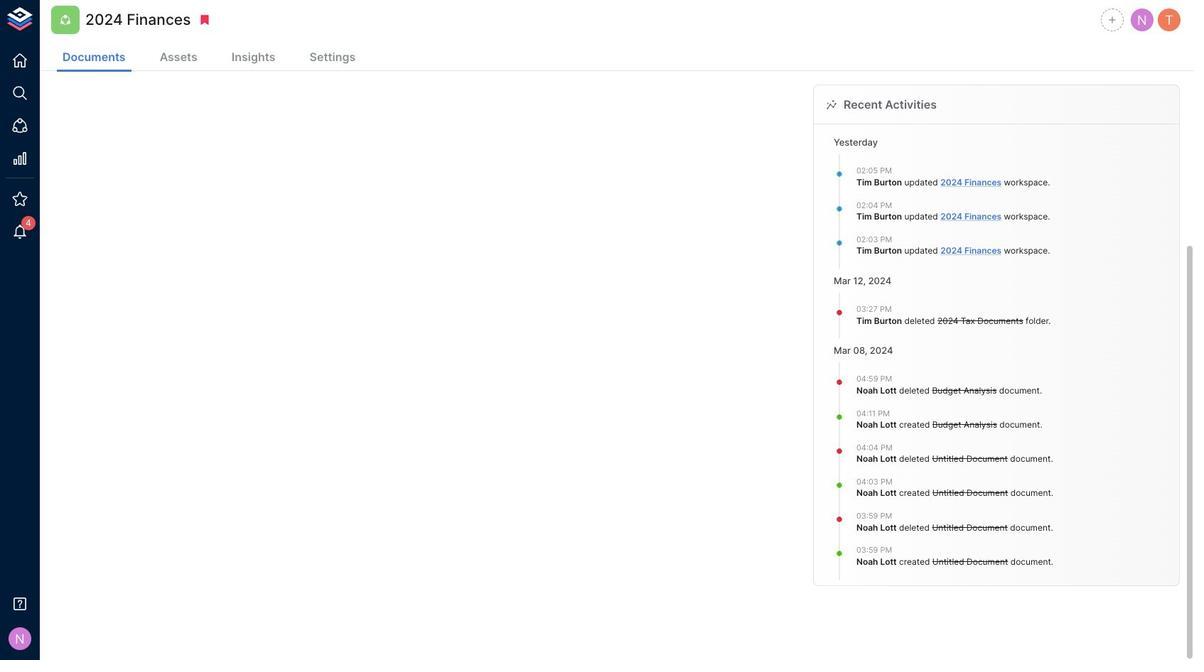 Task type: vqa. For each thing, say whether or not it's contained in the screenshot.
Remove Bookmark Icon
yes



Task type: describe. For each thing, give the bounding box(es) containing it.
remove bookmark image
[[199, 14, 211, 26]]



